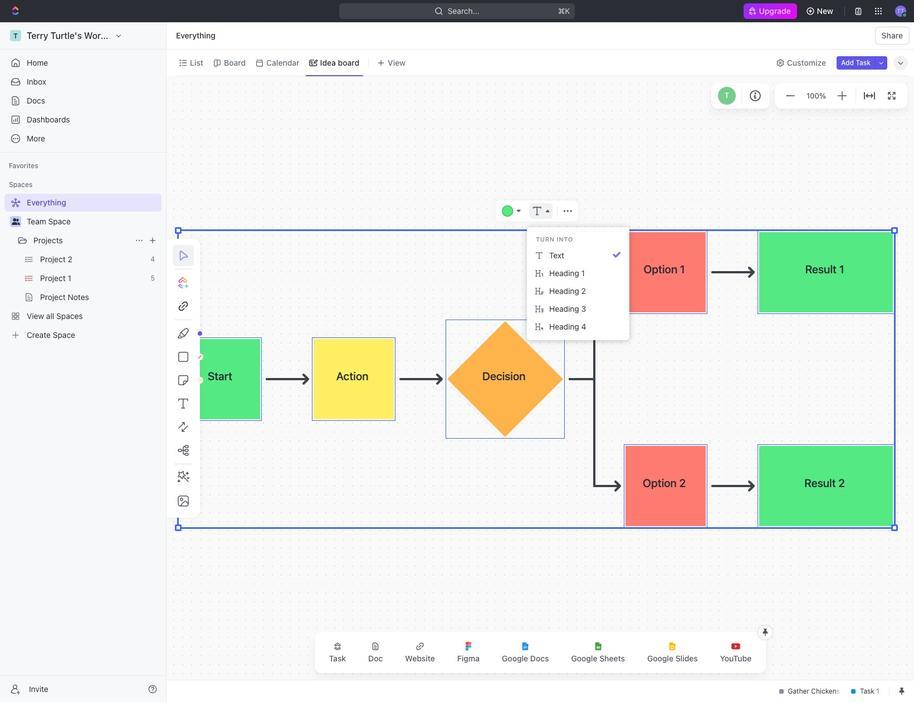 Task type: locate. For each thing, give the bounding box(es) containing it.
0 vertical spatial docs
[[27, 96, 45, 105]]

figma
[[457, 654, 480, 663]]

tree
[[4, 194, 162, 344]]

heading 4
[[549, 322, 586, 331]]

team space link
[[27, 213, 159, 231]]

sidebar navigation
[[0, 22, 169, 702]]

turn
[[536, 236, 555, 243]]

board link
[[222, 55, 246, 70]]

everything up list at left top
[[176, 31, 215, 40]]

view for view
[[388, 58, 406, 67]]

space for create space
[[53, 330, 75, 340]]

0 vertical spatial project
[[40, 255, 66, 264]]

project
[[40, 255, 66, 264], [40, 274, 66, 283], [40, 292, 66, 302]]

create
[[27, 330, 51, 340]]

google slides
[[647, 654, 698, 663]]

1 inside project 1 link
[[68, 274, 71, 283]]

spaces right all
[[56, 311, 83, 321]]

1 horizontal spatial 2
[[581, 286, 586, 296]]

view right board on the left
[[388, 58, 406, 67]]

team
[[27, 217, 46, 226]]

spaces
[[9, 180, 33, 189], [56, 311, 83, 321]]

heading for heading 2
[[549, 286, 579, 296]]

docs
[[27, 96, 45, 105], [530, 654, 549, 663]]

slides
[[676, 654, 698, 663]]

task inside button
[[856, 58, 871, 67]]

doc button
[[359, 636, 392, 670]]

everything link
[[173, 29, 218, 42], [4, 194, 159, 212]]

0 vertical spatial everything
[[176, 31, 215, 40]]

spaces inside "tree"
[[56, 311, 83, 321]]

create space
[[27, 330, 75, 340]]

0 horizontal spatial everything link
[[4, 194, 159, 212]]

google left sheets
[[571, 654, 597, 663]]

search...
[[448, 6, 480, 16]]

view button
[[373, 55, 410, 70]]

1 google from the left
[[502, 654, 528, 663]]

list
[[190, 58, 203, 67]]

task inside button
[[329, 654, 346, 663]]

all
[[46, 311, 54, 321]]

3 heading from the top
[[549, 304, 579, 314]]

2 down the projects link
[[68, 255, 72, 264]]

tt button
[[892, 2, 910, 20]]

space
[[48, 217, 71, 226], [53, 330, 75, 340]]

1 vertical spatial t
[[725, 91, 729, 100]]

idea board
[[320, 58, 359, 67]]

project down project 2
[[40, 274, 66, 283]]

0 horizontal spatial t
[[13, 31, 18, 40]]

home
[[27, 58, 48, 67]]

1 heading from the top
[[549, 268, 579, 278]]

tree containing everything
[[4, 194, 162, 344]]

google docs
[[502, 654, 549, 663]]

1 horizontal spatial 1
[[581, 268, 585, 278]]

task left doc
[[329, 654, 346, 663]]

heading for heading 3
[[549, 304, 579, 314]]

1 horizontal spatial google
[[571, 654, 597, 663]]

0 horizontal spatial 4
[[151, 255, 155, 263]]

everything link up list at left top
[[173, 29, 218, 42]]

user group image
[[11, 218, 20, 225]]

task right the add
[[856, 58, 871, 67]]

website button
[[396, 636, 444, 670]]

0 horizontal spatial 2
[[68, 255, 72, 264]]

everything link up team space link
[[4, 194, 159, 212]]

0 horizontal spatial google
[[502, 654, 528, 663]]

2 google from the left
[[571, 654, 597, 663]]

0 vertical spatial spaces
[[9, 180, 33, 189]]

heading down heading 2
[[549, 304, 579, 314]]

0 vertical spatial view
[[388, 58, 406, 67]]

view inside "tree"
[[27, 311, 44, 321]]

2 up 3
[[581, 286, 586, 296]]

1 horizontal spatial spaces
[[56, 311, 83, 321]]

project up project 1
[[40, 255, 66, 264]]

0 vertical spatial t
[[13, 31, 18, 40]]

heading down heading 3
[[549, 322, 579, 331]]

google right figma
[[502, 654, 528, 663]]

view inside button
[[388, 58, 406, 67]]

google
[[502, 654, 528, 663], [571, 654, 597, 663], [647, 654, 674, 663]]

1 vertical spatial 4
[[581, 322, 586, 331]]

google for google sheets
[[571, 654, 597, 663]]

google for google docs
[[502, 654, 528, 663]]

0 vertical spatial space
[[48, 217, 71, 226]]

1 for project 1
[[68, 274, 71, 283]]

google sheets
[[571, 654, 625, 663]]

favorites
[[9, 162, 38, 170]]

1 vertical spatial task
[[329, 654, 346, 663]]

terry
[[27, 31, 48, 41]]

create space link
[[4, 326, 159, 344]]

0 vertical spatial 2
[[68, 255, 72, 264]]

heading
[[549, 268, 579, 278], [549, 286, 579, 296], [549, 304, 579, 314], [549, 322, 579, 331]]

board
[[338, 58, 359, 67]]

docs inside sidebar navigation
[[27, 96, 45, 105]]

heading 3 button
[[531, 300, 625, 318]]

2 horizontal spatial google
[[647, 654, 674, 663]]

everything
[[176, 31, 215, 40], [27, 198, 66, 207]]

4 down 3
[[581, 322, 586, 331]]

0 vertical spatial everything link
[[173, 29, 218, 42]]

0 horizontal spatial view
[[27, 311, 44, 321]]

2 for heading 2
[[581, 286, 586, 296]]

more button
[[4, 130, 162, 148]]

task
[[856, 58, 871, 67], [329, 654, 346, 663]]

3
[[581, 304, 586, 314]]

1 inside heading 1 button
[[581, 268, 585, 278]]

calendar
[[266, 58, 300, 67]]

2 for project 2
[[68, 255, 72, 264]]

0 horizontal spatial task
[[329, 654, 346, 663]]

project up view all spaces
[[40, 292, 66, 302]]

heading 3
[[549, 304, 586, 314]]

heading 1 button
[[531, 265, 625, 282]]

1 vertical spatial spaces
[[56, 311, 83, 321]]

text button
[[531, 247, 625, 265]]

tree inside sidebar navigation
[[4, 194, 162, 344]]

1 down text 'button'
[[581, 268, 585, 278]]

1 project from the top
[[40, 255, 66, 264]]

t
[[13, 31, 18, 40], [725, 91, 729, 100]]

spaces down "favorites" button
[[9, 180, 33, 189]]

1 vertical spatial everything link
[[4, 194, 159, 212]]

home link
[[4, 54, 162, 72]]

1 horizontal spatial task
[[856, 58, 871, 67]]

1 horizontal spatial view
[[388, 58, 406, 67]]

4
[[151, 255, 155, 263], [581, 322, 586, 331]]

2 inside "tree"
[[68, 255, 72, 264]]

0 horizontal spatial spaces
[[9, 180, 33, 189]]

0 vertical spatial 4
[[151, 255, 155, 263]]

4 inside "tree"
[[151, 255, 155, 263]]

view left all
[[27, 311, 44, 321]]

heading for heading 1
[[549, 268, 579, 278]]

0 horizontal spatial docs
[[27, 96, 45, 105]]

t inside sidebar navigation
[[13, 31, 18, 40]]

space down view all spaces
[[53, 330, 75, 340]]

1 vertical spatial view
[[27, 311, 44, 321]]

4 heading from the top
[[549, 322, 579, 331]]

new
[[817, 6, 833, 16]]

1 vertical spatial 2
[[581, 286, 586, 296]]

google left slides at right bottom
[[647, 654, 674, 663]]

1 vertical spatial docs
[[530, 654, 549, 663]]

customize button
[[773, 55, 830, 70]]

heading down the heading 1
[[549, 286, 579, 296]]

2 vertical spatial project
[[40, 292, 66, 302]]

0 horizontal spatial everything
[[27, 198, 66, 207]]

1 vertical spatial project
[[40, 274, 66, 283]]

project notes link
[[40, 289, 159, 306]]

docs inside button
[[530, 654, 549, 663]]

0 horizontal spatial 1
[[68, 274, 71, 283]]

1 vertical spatial everything
[[27, 198, 66, 207]]

team space
[[27, 217, 71, 226]]

heading 2
[[549, 286, 586, 296]]

0 vertical spatial task
[[856, 58, 871, 67]]

1 vertical spatial space
[[53, 330, 75, 340]]

space up projects
[[48, 217, 71, 226]]

1 horizontal spatial docs
[[530, 654, 549, 663]]

1 up project notes
[[68, 274, 71, 283]]

everything up team space
[[27, 198, 66, 207]]

2 inside button
[[581, 286, 586, 296]]

2 heading from the top
[[549, 286, 579, 296]]

doc
[[368, 654, 383, 663]]

4 up 5 on the left of the page
[[151, 255, 155, 263]]

3 project from the top
[[40, 292, 66, 302]]

2 project from the top
[[40, 274, 66, 283]]

terry turtle's workspace, , element
[[10, 30, 21, 41]]

1 horizontal spatial 4
[[581, 322, 586, 331]]

3 google from the left
[[647, 654, 674, 663]]

heading up heading 2
[[549, 268, 579, 278]]

view
[[388, 58, 406, 67], [27, 311, 44, 321]]

docs link
[[4, 92, 162, 110]]



Task type: vqa. For each thing, say whether or not it's contained in the screenshot.
⌘K
yes



Task type: describe. For each thing, give the bounding box(es) containing it.
invite
[[29, 684, 48, 694]]

add task button
[[837, 56, 875, 69]]

google for google slides
[[647, 654, 674, 663]]

sheets
[[600, 654, 625, 663]]

project 2 link
[[40, 251, 146, 269]]

google docs button
[[493, 636, 558, 670]]

upgrade link
[[744, 3, 797, 19]]

project 1
[[40, 274, 71, 283]]

turtle's
[[50, 31, 82, 41]]

100%
[[807, 91, 826, 100]]

workspace
[[84, 31, 130, 41]]

inbox link
[[4, 73, 162, 91]]

1 horizontal spatial t
[[725, 91, 729, 100]]

turn into
[[536, 236, 573, 243]]

notes
[[68, 292, 89, 302]]

dashboards link
[[4, 111, 162, 129]]

projects
[[33, 236, 63, 245]]

projects link
[[33, 232, 130, 250]]

4 inside the heading 4 button
[[581, 322, 586, 331]]

heading 1
[[549, 268, 585, 278]]

website
[[405, 654, 435, 663]]

share
[[882, 31, 903, 40]]

100% button
[[804, 89, 828, 102]]

customize
[[787, 58, 826, 67]]

google slides button
[[638, 636, 707, 670]]

youtube
[[720, 654, 752, 663]]

1 for heading 1
[[581, 268, 585, 278]]

project for project notes
[[40, 292, 66, 302]]

view all spaces link
[[4, 308, 159, 325]]

into
[[557, 236, 573, 243]]

view button
[[373, 50, 410, 76]]

tt
[[897, 7, 904, 14]]

space for team space
[[48, 217, 71, 226]]

board
[[224, 58, 246, 67]]

upgrade
[[759, 6, 791, 16]]

text
[[549, 251, 564, 260]]

view all spaces
[[27, 311, 83, 321]]

terry turtle's workspace
[[27, 31, 130, 41]]

5
[[151, 274, 155, 282]]

google sheets button
[[562, 636, 634, 670]]

new button
[[801, 2, 840, 20]]

project notes
[[40, 292, 89, 302]]

project for project 1
[[40, 274, 66, 283]]

everything inside "tree"
[[27, 198, 66, 207]]

list link
[[188, 55, 203, 70]]

youtube button
[[711, 636, 761, 670]]

view for view all spaces
[[27, 311, 44, 321]]

task button
[[320, 636, 355, 670]]

idea
[[320, 58, 336, 67]]

project for project 2
[[40, 255, 66, 264]]

add task
[[841, 58, 871, 67]]

1 horizontal spatial everything
[[176, 31, 215, 40]]

project 2
[[40, 255, 72, 264]]

add
[[841, 58, 854, 67]]

idea board link
[[318, 55, 359, 70]]

heading for heading 4
[[549, 322, 579, 331]]

inbox
[[27, 77, 46, 86]]

heading 4 button
[[531, 318, 625, 336]]

project 1 link
[[40, 270, 146, 287]]

figma button
[[448, 636, 489, 670]]

⌘k
[[558, 6, 570, 16]]

share button
[[875, 27, 910, 45]]

calendar link
[[264, 55, 300, 70]]

1 horizontal spatial everything link
[[173, 29, 218, 42]]

favorites button
[[4, 159, 43, 173]]

dashboards
[[27, 115, 70, 124]]

more
[[27, 134, 45, 143]]

heading 2 button
[[531, 282, 625, 300]]



